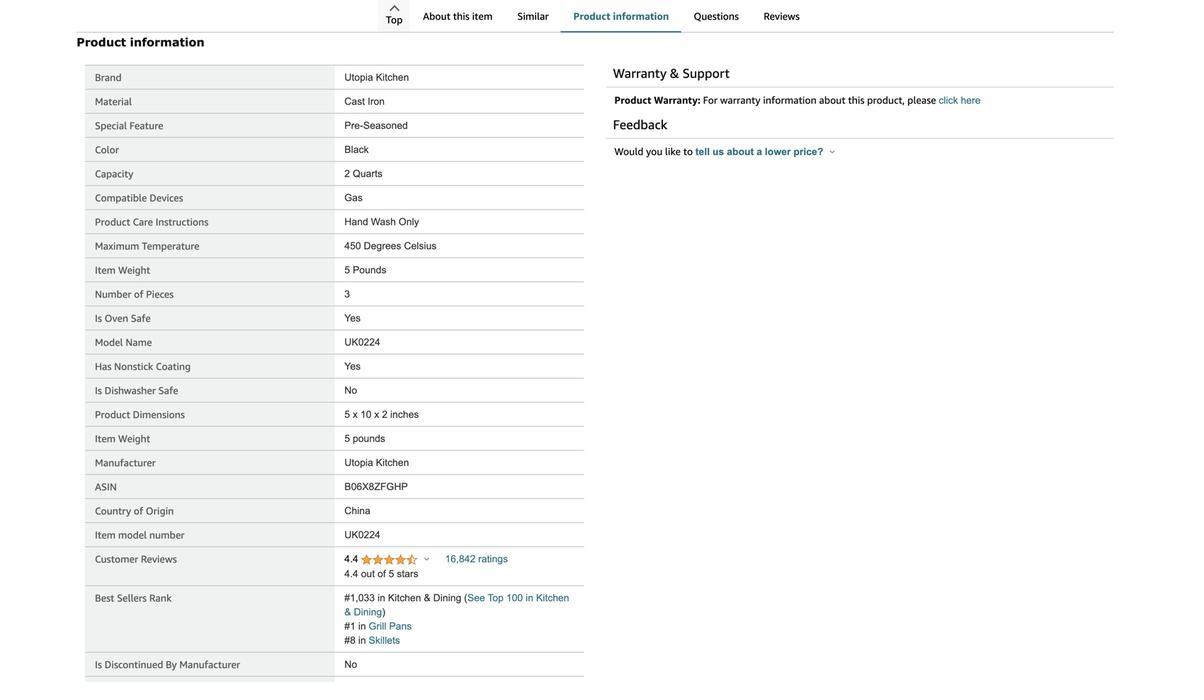 Task type: vqa. For each thing, say whether or not it's contained in the screenshot.
topmost 4.4
yes



Task type: locate. For each thing, give the bounding box(es) containing it.
to
[[683, 146, 693, 157]]

0 horizontal spatial information
[[130, 35, 205, 49]]

5 x 10 x 2 inches
[[344, 409, 419, 420]]

2 no from the top
[[344, 659, 357, 670]]

450 degrees celsius
[[344, 241, 437, 252]]

1 vertical spatial is
[[95, 385, 102, 396]]

& up '#1'
[[344, 607, 351, 618]]

reviews right the questions
[[764, 10, 800, 22]]

kitchen up "b06x8zfghp"
[[376, 457, 409, 468]]

model
[[95, 337, 123, 348]]

1 vertical spatial weight
[[118, 433, 150, 445]]

kitchen right 100
[[536, 593, 569, 604]]

2
[[344, 168, 350, 179], [382, 409, 387, 420]]

1 vertical spatial top
[[488, 593, 504, 604]]

2 vertical spatial &
[[344, 607, 351, 618]]

1 horizontal spatial dining
[[433, 593, 461, 604]]

is left oven
[[95, 312, 102, 324]]

no
[[344, 385, 357, 396], [344, 659, 357, 670]]

maximum temperature
[[95, 240, 199, 252]]

1 item weight from the top
[[95, 264, 150, 276]]

uk0224 for item model number
[[344, 530, 380, 541]]

manufacturer
[[95, 457, 156, 469], [179, 659, 240, 671]]

utopia kitchen
[[344, 72, 409, 83], [344, 457, 409, 468]]

hand wash only
[[344, 216, 419, 227]]

0 vertical spatial is
[[95, 312, 102, 324]]

1 vertical spatial product information
[[77, 35, 205, 49]]

3 is from the top
[[95, 659, 102, 671]]

in right #8
[[358, 635, 366, 646]]

feature
[[129, 120, 163, 131]]

0 vertical spatial product information
[[573, 10, 669, 22]]

0 vertical spatial uk0224
[[344, 337, 380, 348]]

1 4.4 from the top
[[344, 554, 361, 565]]

dishwasher
[[105, 385, 156, 396]]

would
[[614, 146, 644, 157]]

skillets
[[369, 635, 400, 646]]

1 vertical spatial about
[[727, 146, 754, 157]]

0 horizontal spatial safe
[[131, 312, 151, 324]]

3
[[344, 289, 350, 300]]

0 vertical spatial manufacturer
[[95, 457, 156, 469]]

2 yes from the top
[[344, 361, 361, 372]]

care
[[133, 216, 153, 228]]

item down product dimensions
[[95, 433, 116, 445]]

16,842
[[445, 554, 475, 565]]

0 vertical spatial this
[[453, 10, 470, 22]]

reviews
[[764, 10, 800, 22], [141, 553, 177, 565]]

2 right 10
[[382, 409, 387, 420]]

yes up 10
[[344, 361, 361, 372]]

no down #8
[[344, 659, 357, 670]]

2 item weight from the top
[[95, 433, 150, 445]]

1 horizontal spatial manufacturer
[[179, 659, 240, 671]]

0 vertical spatial 2
[[344, 168, 350, 179]]

origin
[[146, 505, 174, 517]]

nonstick
[[114, 361, 153, 372]]

product up brand
[[77, 35, 126, 49]]

1 vertical spatial no
[[344, 659, 357, 670]]

this left 'item'
[[453, 10, 470, 22]]

see top 100 in kitchen & dining
[[344, 593, 569, 618]]

1 no from the top
[[344, 385, 357, 396]]

2 vertical spatial item
[[95, 529, 116, 541]]

in right 100
[[526, 593, 533, 604]]

tell us about a lower price? button
[[695, 146, 835, 157]]

us
[[713, 146, 724, 157]]

utopia down 5 pounds
[[344, 457, 373, 468]]

4.4 inside button
[[344, 554, 361, 565]]

utopia for manufacturer
[[344, 457, 373, 468]]

item up number
[[95, 264, 116, 276]]

warranty:
[[654, 94, 700, 106]]

1 vertical spatial &
[[424, 593, 431, 604]]

0 vertical spatial item weight
[[95, 264, 150, 276]]

is down has
[[95, 385, 102, 396]]

product down dishwasher
[[95, 409, 130, 420]]

1 vertical spatial dining
[[354, 607, 382, 618]]

product dimensions
[[95, 409, 185, 420]]

5 for 5 pounds
[[344, 265, 350, 276]]

0 vertical spatial utopia
[[344, 72, 373, 83]]

color
[[95, 144, 119, 156]]

0 vertical spatial weight
[[118, 264, 150, 276]]

1 weight from the top
[[118, 264, 150, 276]]

warranty
[[720, 94, 760, 106]]

wash
[[371, 216, 396, 227]]

product information
[[573, 10, 669, 22], [77, 35, 205, 49]]

1 vertical spatial yes
[[344, 361, 361, 372]]

1 vertical spatial reviews
[[141, 553, 177, 565]]

utopia up cast
[[344, 72, 373, 83]]

1 horizontal spatial safe
[[158, 385, 178, 396]]

is left 'discontinued' at the bottom of the page
[[95, 659, 102, 671]]

by
[[166, 659, 177, 671]]

product,
[[867, 94, 905, 106]]

price?
[[794, 146, 823, 157]]

1 vertical spatial utopia kitchen
[[344, 457, 409, 468]]

& left (
[[424, 593, 431, 604]]

weight down product dimensions
[[118, 433, 150, 445]]

item weight down product dimensions
[[95, 433, 150, 445]]

0 horizontal spatial &
[[344, 607, 351, 618]]

4.4 left out at the left bottom of the page
[[344, 569, 358, 580]]

4.4 up out at the left bottom of the page
[[344, 554, 361, 565]]

)
[[382, 607, 385, 618]]

item down country
[[95, 529, 116, 541]]

1 vertical spatial of
[[134, 505, 143, 517]]

2 vertical spatial of
[[378, 569, 386, 580]]

1 horizontal spatial &
[[424, 593, 431, 604]]

pre-seasoned
[[344, 120, 408, 131]]

0 vertical spatial of
[[134, 288, 143, 300]]

top left 'about'
[[386, 14, 403, 26]]

model name
[[95, 337, 152, 348]]

safe up name on the left
[[131, 312, 151, 324]]

item for pounds
[[95, 264, 116, 276]]

1 horizontal spatial reviews
[[764, 10, 800, 22]]

uk0224
[[344, 337, 380, 348], [344, 530, 380, 541]]

sellers
[[117, 592, 147, 604]]

0 vertical spatial dining
[[433, 593, 461, 604]]

about
[[819, 94, 846, 106], [727, 146, 754, 157]]

item weight down maximum
[[95, 264, 150, 276]]

2 utopia kitchen from the top
[[344, 457, 409, 468]]

1 vertical spatial this
[[848, 94, 865, 106]]

no up 5 x 10 x 2 inches
[[344, 385, 357, 396]]

ratings
[[478, 554, 508, 565]]

safe for is dishwasher safe
[[158, 385, 178, 396]]

x right 10
[[374, 409, 379, 420]]

country of origin
[[95, 505, 174, 517]]

0 horizontal spatial 2
[[344, 168, 350, 179]]

16,842 ratings link
[[445, 554, 508, 565]]

0 vertical spatial 4.4
[[344, 554, 361, 565]]

information
[[613, 10, 669, 22], [130, 35, 205, 49], [763, 94, 817, 106]]

2 4.4 from the top
[[344, 569, 358, 580]]

1 horizontal spatial this
[[848, 94, 865, 106]]

0 vertical spatial yes
[[344, 313, 361, 324]]

utopia kitchen up "b06x8zfghp"
[[344, 457, 409, 468]]

number
[[95, 288, 131, 300]]

yes for safe
[[344, 313, 361, 324]]

here
[[961, 95, 981, 106]]

0 horizontal spatial dining
[[354, 607, 382, 618]]

has
[[95, 361, 112, 372]]

1 horizontal spatial top
[[488, 593, 504, 604]]

in up ")" on the left of the page
[[378, 593, 385, 604]]

x left 10
[[353, 409, 358, 420]]

kitchen up "iron"
[[376, 72, 409, 83]]

dining down #1,033
[[354, 607, 382, 618]]

best
[[95, 592, 114, 604]]

uk0224 down china
[[344, 530, 380, 541]]

this left product,
[[848, 94, 865, 106]]

#1 in grill pans #8 in skillets
[[344, 621, 412, 646]]

2 uk0224 from the top
[[344, 530, 380, 541]]

product information up brand
[[77, 35, 205, 49]]

1 is from the top
[[95, 312, 102, 324]]

compatible
[[95, 192, 147, 204]]

dining left (
[[433, 593, 461, 604]]

about up popover icon
[[819, 94, 846, 106]]

product up maximum
[[95, 216, 130, 228]]

item
[[472, 10, 493, 22]]

weight for 5 pounds
[[118, 433, 150, 445]]

click
[[939, 95, 958, 106]]

1 vertical spatial item weight
[[95, 433, 150, 445]]

1 horizontal spatial 2
[[382, 409, 387, 420]]

utopia kitchen for brand
[[344, 72, 409, 83]]

2 weight from the top
[[118, 433, 150, 445]]

stars
[[397, 569, 418, 580]]

quarts
[[353, 168, 383, 179]]

item
[[95, 264, 116, 276], [95, 433, 116, 445], [95, 529, 116, 541]]

rank
[[149, 592, 172, 604]]

4.4
[[344, 554, 361, 565], [344, 569, 358, 580]]

yes down 3 on the top
[[344, 313, 361, 324]]

1 utopia kitchen from the top
[[344, 72, 409, 83]]

4.4 for 4.4
[[344, 554, 361, 565]]

0 horizontal spatial this
[[453, 10, 470, 22]]

of left pieces
[[134, 288, 143, 300]]

1 vertical spatial information
[[130, 35, 205, 49]]

no for is dishwasher safe
[[344, 385, 357, 396]]

0 horizontal spatial top
[[386, 14, 403, 26]]

1 item from the top
[[95, 264, 116, 276]]

0 vertical spatial item
[[95, 264, 116, 276]]

of left origin
[[134, 505, 143, 517]]

1 horizontal spatial information
[[613, 10, 669, 22]]

2 is from the top
[[95, 385, 102, 396]]

utopia kitchen for manufacturer
[[344, 457, 409, 468]]

1 yes from the top
[[344, 313, 361, 324]]

about left a
[[727, 146, 754, 157]]

utopia
[[344, 72, 373, 83], [344, 457, 373, 468]]

1 vertical spatial 2
[[382, 409, 387, 420]]

is for is oven safe
[[95, 312, 102, 324]]

#1,033
[[344, 593, 375, 604]]

0 vertical spatial reviews
[[764, 10, 800, 22]]

1 vertical spatial safe
[[158, 385, 178, 396]]

5 for 5 pounds
[[344, 433, 350, 444]]

weight up number of pieces at the top left of page
[[118, 264, 150, 276]]

2 vertical spatial information
[[763, 94, 817, 106]]

1 vertical spatial utopia
[[344, 457, 373, 468]]

safe down coating on the left bottom
[[158, 385, 178, 396]]

2 vertical spatial is
[[95, 659, 102, 671]]

2 item from the top
[[95, 433, 116, 445]]

0 vertical spatial utopia kitchen
[[344, 72, 409, 83]]

&
[[670, 66, 679, 81], [424, 593, 431, 604], [344, 607, 351, 618]]

reviews down number
[[141, 553, 177, 565]]

1 vertical spatial item
[[95, 433, 116, 445]]

1 uk0224 from the top
[[344, 337, 380, 348]]

0 vertical spatial no
[[344, 385, 357, 396]]

no for is discontinued by manufacturer
[[344, 659, 357, 670]]

is for is dishwasher safe
[[95, 385, 102, 396]]

kitchen down stars on the bottom left
[[388, 593, 421, 604]]

weight for 5 pounds
[[118, 264, 150, 276]]

product information up warranty
[[573, 10, 669, 22]]

& up warranty:
[[670, 66, 679, 81]]

please
[[907, 94, 936, 106]]

skillets link
[[369, 635, 400, 646]]

manufacturer right by
[[179, 659, 240, 671]]

product right similar
[[573, 10, 610, 22]]

1 horizontal spatial x
[[374, 409, 379, 420]]

1 utopia from the top
[[344, 72, 373, 83]]

2 utopia from the top
[[344, 457, 373, 468]]

see
[[467, 593, 485, 604]]

questions
[[694, 10, 739, 22]]

4.4 button
[[344, 554, 429, 567]]

1 vertical spatial uk0224
[[344, 530, 380, 541]]

of right out at the left bottom of the page
[[378, 569, 386, 580]]

product
[[573, 10, 610, 22], [77, 35, 126, 49], [614, 94, 651, 106], [95, 216, 130, 228], [95, 409, 130, 420]]

0 horizontal spatial about
[[727, 146, 754, 157]]

is
[[95, 312, 102, 324], [95, 385, 102, 396], [95, 659, 102, 671]]

a
[[757, 146, 762, 157]]

0 vertical spatial safe
[[131, 312, 151, 324]]

manufacturer up asin
[[95, 457, 156, 469]]

safe
[[131, 312, 151, 324], [158, 385, 178, 396]]

1 vertical spatial manufacturer
[[179, 659, 240, 671]]

utopia kitchen up "iron"
[[344, 72, 409, 83]]

2 x from the left
[[374, 409, 379, 420]]

top left 100
[[488, 593, 504, 604]]

pans
[[389, 621, 412, 632]]

1 vertical spatial 4.4
[[344, 569, 358, 580]]

product warranty: for warranty information about this product, please click here
[[614, 94, 981, 106]]

brand
[[95, 72, 122, 83]]

instructions
[[156, 216, 208, 228]]

of
[[134, 288, 143, 300], [134, 505, 143, 517], [378, 569, 386, 580]]

in
[[378, 593, 385, 604], [526, 593, 533, 604], [358, 621, 366, 632], [358, 635, 366, 646]]

temperature
[[142, 240, 199, 252]]

dining inside see top 100 in kitchen & dining
[[354, 607, 382, 618]]

warranty
[[613, 66, 667, 81]]

0 vertical spatial &
[[670, 66, 679, 81]]

2 left quarts
[[344, 168, 350, 179]]

support
[[683, 66, 730, 81]]

hand
[[344, 216, 368, 227]]

1 horizontal spatial about
[[819, 94, 846, 106]]

uk0224 down 3 on the top
[[344, 337, 380, 348]]

0 horizontal spatial x
[[353, 409, 358, 420]]



Task type: describe. For each thing, give the bounding box(es) containing it.
cast
[[344, 96, 365, 107]]

popover image
[[830, 150, 835, 153]]

5 pounds
[[344, 265, 386, 276]]

product care instructions
[[95, 216, 208, 228]]

item for pounds
[[95, 433, 116, 445]]

#8
[[344, 635, 356, 646]]

450
[[344, 241, 361, 252]]

grill pans link
[[369, 621, 412, 632]]

for
[[703, 94, 718, 106]]

0 horizontal spatial product information
[[77, 35, 205, 49]]

model
[[118, 529, 147, 541]]

coating
[[156, 361, 191, 372]]

out
[[361, 569, 375, 580]]

best sellers rank
[[95, 592, 172, 604]]

feedback
[[613, 117, 667, 132]]

is oven safe
[[95, 312, 151, 324]]

in inside see top 100 in kitchen & dining
[[526, 593, 533, 604]]

item weight for 5 pounds
[[95, 264, 150, 276]]

100
[[506, 593, 523, 604]]

pounds
[[353, 433, 385, 444]]

top inside see top 100 in kitchen & dining
[[488, 593, 504, 604]]

kitchen inside see top 100 in kitchen & dining
[[536, 593, 569, 604]]

lower
[[765, 146, 791, 157]]

number
[[149, 529, 185, 541]]

b06x8zfghp
[[344, 481, 408, 492]]

2 horizontal spatial information
[[763, 94, 817, 106]]

devices
[[150, 192, 183, 204]]

4.4 for 4.4 out of 5 stars
[[344, 569, 358, 580]]

16,842 ratings
[[445, 554, 508, 565]]

black
[[344, 144, 369, 155]]

safe for is oven safe
[[131, 312, 151, 324]]

inches
[[390, 409, 419, 420]]

only
[[399, 216, 419, 227]]

see top 100 in kitchen & dining link
[[344, 593, 569, 618]]

0 horizontal spatial manufacturer
[[95, 457, 156, 469]]

uk0224 for model name
[[344, 337, 380, 348]]

customer
[[95, 553, 138, 565]]

utopia for brand
[[344, 72, 373, 83]]

3 item from the top
[[95, 529, 116, 541]]

item weight for 5 pounds
[[95, 433, 150, 445]]

degrees
[[364, 241, 401, 252]]

0 horizontal spatial reviews
[[141, 553, 177, 565]]

0 vertical spatial top
[[386, 14, 403, 26]]

2 horizontal spatial &
[[670, 66, 679, 81]]

#1,033 in kitchen & dining (
[[344, 593, 467, 604]]

capacity
[[95, 168, 133, 180]]

compatible devices
[[95, 192, 183, 204]]

is dishwasher safe
[[95, 385, 178, 396]]

pieces
[[146, 288, 174, 300]]

pre-
[[344, 120, 363, 131]]

maximum
[[95, 240, 139, 252]]

(
[[464, 593, 467, 604]]

of for country
[[134, 505, 143, 517]]

click here link
[[939, 95, 981, 106]]

country
[[95, 505, 131, 517]]

0 vertical spatial information
[[613, 10, 669, 22]]

5 pounds
[[344, 433, 385, 444]]

#1
[[344, 621, 356, 632]]

& inside see top 100 in kitchen & dining
[[344, 607, 351, 618]]

name
[[126, 337, 152, 348]]

1 x from the left
[[353, 409, 358, 420]]

5 for 5 x 10 x 2 inches
[[344, 409, 350, 420]]

similar
[[517, 10, 549, 22]]

is for is discontinued by manufacturer
[[95, 659, 102, 671]]

number of pieces
[[95, 288, 174, 300]]

0 vertical spatial about
[[819, 94, 846, 106]]

gas
[[344, 192, 363, 203]]

would you like to
[[614, 146, 695, 157]]

tell
[[695, 146, 710, 157]]

tell us about a lower price?
[[695, 146, 826, 157]]

item model number
[[95, 529, 185, 541]]

china
[[344, 506, 370, 516]]

customer reviews
[[95, 553, 177, 565]]

cast iron
[[344, 96, 385, 107]]

warranty & support
[[613, 66, 730, 81]]

of for number
[[134, 288, 143, 300]]

product up feedback
[[614, 94, 651, 106]]

10
[[360, 409, 372, 420]]

seasoned
[[363, 120, 408, 131]]

is discontinued by manufacturer
[[95, 659, 240, 671]]

special feature
[[95, 120, 163, 131]]

grill
[[369, 621, 386, 632]]

about
[[423, 10, 450, 22]]

asin
[[95, 481, 117, 493]]

1 horizontal spatial product information
[[573, 10, 669, 22]]

4.4 out of 5 stars
[[344, 569, 418, 580]]

like
[[665, 146, 681, 157]]

popover image
[[424, 557, 429, 561]]

yes for coating
[[344, 361, 361, 372]]

pounds
[[353, 265, 386, 276]]

about this item
[[423, 10, 493, 22]]

in right '#1'
[[358, 621, 366, 632]]



